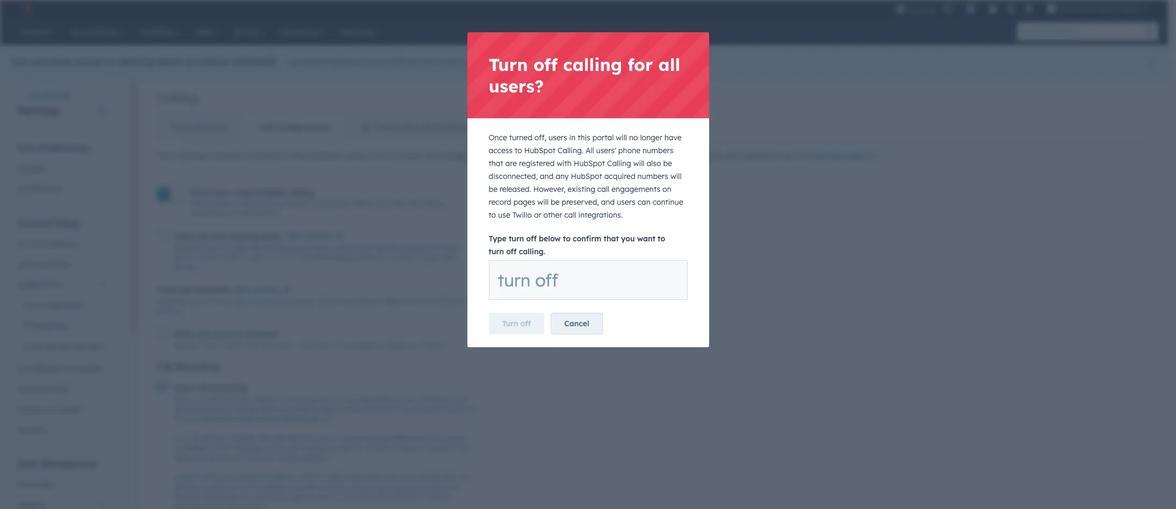 Task type: vqa. For each thing, say whether or not it's contained in the screenshot.
Close icon
yes



Task type: locate. For each thing, give the bounding box(es) containing it.
how inside organize how your team logs activities by providing custom call outcomes. report on this to track call patterns.
[[186, 298, 198, 306]]

want
[[637, 234, 656, 244]]

0 vertical spatial connected apps
[[806, 151, 867, 161]]

hubspot up integrations
[[209, 200, 235, 208]]

0 vertical spatial of
[[287, 341, 293, 350]]

completed
[[343, 341, 375, 350]]

& for teams
[[39, 260, 45, 269]]

1 vertical spatial or
[[377, 341, 384, 350]]

1 horizontal spatial how
[[203, 244, 215, 252]]

you inside 'alert'
[[11, 56, 28, 67]]

team for patterns.
[[215, 298, 231, 306]]

turn inside "button"
[[502, 319, 519, 328]]

calling.
[[558, 146, 584, 155]]

2 . from the left
[[878, 151, 880, 161]]

custom
[[196, 56, 229, 67], [457, 58, 484, 67]]

users inside , which is used to record and store any calls that the user chooses to record. all call recordings are stored on twilio's servers and can be  accessed within hubspot. recordings can only be accessed by users in your portal unless the url is shared externally by one of your users.
[[315, 493, 331, 501]]

"this
[[271, 444, 285, 452]]

recording up indemnify
[[285, 395, 314, 403]]

your right up
[[368, 58, 384, 67]]

of inside many countries have laws related to recording calls. you are responsible for your compliance with call recording laws. hubspot does not indemnify against legal claims that may arise from use of this feature.
[[459, 405, 465, 413]]

turned inside place calls using hubspot calling allow hubspot calling as a provider for making calls. when turned off, other calling integrations can still be used.
[[371, 200, 391, 208]]

calling up acquired
[[607, 159, 632, 168]]

calls inside place calls using hubspot calling allow hubspot calling as a provider for making calls. when turned off, other calling integrations can still be used.
[[213, 188, 230, 197]]

edit options down report
[[235, 285, 280, 294]]

1 go from the left
[[562, 151, 571, 161]]

recording
[[211, 383, 247, 393], [285, 395, 314, 403], [186, 405, 215, 413], [273, 414, 304, 422], [193, 434, 222, 442]]

turned right when
[[371, 200, 391, 208]]

place
[[191, 188, 211, 197]]

transcription
[[374, 123, 420, 132]]

upgrade image
[[896, 5, 906, 14]]

link opens in a new window image
[[651, 151, 659, 163], [323, 414, 330, 424], [323, 416, 330, 422], [288, 473, 294, 482], [288, 474, 294, 481]]

with
[[557, 159, 572, 168], [456, 395, 469, 403]]

1 horizontal spatial go
[[785, 151, 794, 161]]

organize inside organize how your team logs activities by providing custom meeting and call types. use these custom activity types to report on which calls and meetings are most successful in your sales process.
[[174, 244, 201, 252]]

organize how your team logs activities by providing custom call outcomes. report on this to track call patterns.
[[156, 298, 466, 315]]

numbers down also
[[638, 171, 669, 181]]

can
[[638, 197, 651, 207], [229, 209, 240, 217], [389, 483, 400, 491], [239, 493, 250, 501]]

any up however,
[[556, 171, 569, 181]]

1 horizontal spatial edit options
[[287, 231, 333, 240]]

1 horizontal spatial custom
[[457, 58, 484, 67]]

1 manage from the left
[[437, 151, 466, 161]]

1 horizontal spatial edit
[[287, 231, 302, 240]]

settings
[[17, 104, 61, 117], [619, 151, 649, 161]]

in right voicemail
[[523, 58, 529, 67]]

recordings
[[252, 483, 284, 491]]

1 horizontal spatial learn
[[579, 58, 601, 67]]

consent
[[338, 434, 362, 442], [210, 444, 233, 452], [246, 453, 269, 462]]

1 vertical spatial you
[[332, 395, 343, 403]]

settings.
[[546, 58, 577, 67]]

0 vertical spatial connected
[[806, 151, 846, 161]]

recording up default
[[193, 434, 222, 442]]

1 vertical spatial edit options
[[235, 285, 280, 294]]

which right report
[[279, 253, 296, 261]]

1 horizontal spatial use
[[498, 210, 511, 220]]

on inside , which is used to record and store any calls that the user chooses to record. all call recordings are stored on twilio's servers and can be  accessed within hubspot. recordings can only be accessed by users in your portal unless the url is shared externally by one of your users.
[[319, 483, 326, 491]]

any right 'store'
[[402, 473, 413, 481]]

that left 'may'
[[384, 405, 397, 413]]

that
[[489, 159, 503, 168], [604, 234, 619, 244], [384, 405, 397, 413], [430, 473, 442, 481]]

0 vertical spatial numbers
[[643, 146, 674, 155]]

1 horizontal spatial record.
[[423, 341, 444, 350]]

options for track call and meeting types
[[305, 231, 333, 240]]

0 horizontal spatial you
[[11, 56, 28, 67]]

be right still
[[254, 209, 261, 217]]

1 horizontal spatial .
[[878, 151, 880, 161]]

acquired
[[605, 171, 636, 181]]

users right requires on the bottom of page
[[202, 341, 218, 350]]

learn more link
[[579, 58, 633, 69]]

logs inside organize how your team logs activities by providing custom call outcomes. report on this to track call patterns.
[[233, 298, 245, 306]]

confirm
[[573, 234, 602, 244]]

0 horizontal spatial options
[[252, 285, 280, 294]]

you now have access to working hours & custom voicemail! alert
[[0, 46, 1169, 78]]

record up servers
[[350, 473, 369, 481]]

calling
[[563, 54, 623, 75], [343, 151, 366, 161], [289, 188, 314, 197], [237, 200, 257, 208], [423, 200, 443, 208], [202, 473, 222, 481]]

1 vertical spatial edit
[[235, 285, 250, 294]]

& for consent
[[45, 405, 51, 414]]

apps for the "private apps" link
[[51, 321, 69, 331]]

to inside if call recording is enabled, inbound callers will hear a consent message before the call connects. the default consent message is "this call is being recorded for training and quality assurance. by staying on the line, you consent to being recorded".
[[271, 453, 278, 462]]

0 vertical spatial providing
[[303, 244, 331, 252]]

account setup element
[[11, 217, 112, 440]]

. to manage your call integrations, go to
[[661, 151, 806, 161]]

calling icon button
[[939, 2, 957, 16]]

logs inside organize how your team logs activities by providing custom meeting and call types. use these custom activity types to report on which calls and meetings are most successful in your sales process.
[[250, 244, 263, 252]]

twilio down pages
[[513, 210, 532, 220]]

consent
[[53, 405, 82, 414]]

training
[[364, 444, 388, 452]]

1 horizontal spatial other
[[544, 210, 563, 220]]

turn off button
[[489, 313, 545, 334]]

call right if
[[181, 434, 191, 442]]

have inside many countries have laws related to recording calls. you are responsible for your compliance with call recording laws. hubspot does not indemnify against legal claims that may arise from use of this feature.
[[222, 395, 237, 403]]

0 vertical spatial activities
[[264, 244, 292, 252]]

link opens in a new window image for user call settings
[[651, 151, 659, 163]]

link opens in a new window image for learn more about call recording laws.
[[323, 414, 330, 424]]

0 horizontal spatial of
[[227, 502, 233, 509]]

call left recording
[[156, 361, 173, 372]]

2 account from the top
[[17, 239, 46, 249]]

0 horizontal spatial .
[[661, 151, 662, 161]]

use
[[498, 210, 511, 220], [447, 405, 457, 413]]

0 vertical spatial calls
[[213, 188, 230, 197]]

account for account defaults
[[17, 239, 46, 249]]

other
[[405, 200, 421, 208], [544, 210, 563, 220]]

learn inside 'link'
[[199, 414, 217, 422]]

you left now
[[11, 56, 28, 67]]

still
[[242, 209, 252, 217]]

1 vertical spatial team
[[215, 298, 231, 306]]

1 horizontal spatial record
[[489, 197, 512, 207]]

this right from in the left of the page
[[467, 405, 478, 413]]

enabled,
[[230, 434, 256, 442]]

link opens in a new window image inside twilio link
[[288, 474, 294, 481]]

link opens in a new window image inside connected apps link
[[868, 153, 876, 161]]

being down "this
[[279, 453, 296, 462]]

0 horizontal spatial you
[[233, 453, 244, 462]]

for left making
[[301, 200, 309, 208]]

custom left "voicemail!"
[[196, 56, 229, 67]]

.
[[661, 151, 662, 161], [878, 151, 880, 161]]

custom inside organize how your team logs activities by providing custom call outcomes. report on this to track call patterns.
[[316, 298, 338, 306]]

go
[[562, 151, 571, 161], [785, 151, 794, 161]]

your down track call and meeting types
[[217, 244, 231, 252]]

1 . from the left
[[661, 151, 662, 161]]

access inside once turned off, users in this portal will no longer have access to hubspot calling. all users' phone numbers that are registered with hubspot calling will also be disconnected, and any hubspot acquired numbers will be released. however, existing call engagements on record pages will be preserved, and users can continue to use twilio or other call integrations.
[[489, 146, 513, 155]]

recording inside 'link'
[[273, 414, 304, 422]]

hubspot down users'
[[574, 159, 605, 168]]

indemnify
[[290, 405, 320, 413]]

1 vertical spatial &
[[39, 260, 45, 269]]

which
[[279, 253, 296, 261], [300, 473, 317, 481]]

access down once
[[489, 146, 513, 155]]

1 vertical spatial of
[[459, 405, 465, 413]]

allow up the 'many' in the left of the page
[[174, 383, 194, 393]]

1 horizontal spatial turned
[[509, 133, 533, 142]]

organize
[[174, 244, 201, 252], [156, 298, 184, 306]]

marketplaces image
[[966, 5, 976, 15]]

for inside place calls using hubspot calling allow hubspot calling as a provider for making calls. when turned off, other calling integrations can still be used.
[[301, 200, 309, 208]]

1 vertical spatial learn
[[199, 414, 217, 422]]

this up calling.
[[578, 133, 591, 142]]

link opens in a new window image for twilio
[[288, 473, 294, 482]]

0 vertical spatial have
[[51, 56, 72, 67]]

use inside once turned off, users in this portal will no longer have access to hubspot calling. all users' phone numbers that are registered with hubspot calling will also be disconnected, and any hubspot acquired numbers will be released. however, existing call engagements on record pages will be preserved, and users can continue to use twilio or other call integrations.
[[498, 210, 511, 220]]

options for track call outcomes
[[252, 285, 280, 294]]

all left users'
[[586, 146, 594, 155]]

marketplace downloads
[[17, 364, 103, 374]]

0 horizontal spatial phone
[[503, 151, 525, 161]]

providing up make call outcome required requires users to select the outcome of a call when it is completed or logged on a record.
[[285, 298, 314, 306]]

0 vertical spatial all
[[586, 146, 594, 155]]

use up type
[[498, 210, 511, 220]]

0 vertical spatial meeting
[[228, 232, 258, 241]]

2 vertical spatial custom
[[316, 298, 338, 306]]

engagements
[[612, 184, 661, 194]]

account for account setup
[[17, 218, 52, 228]]

to inside organize how your team logs activities by providing custom meeting and call types. use these custom activity types to report on which calls and meetings are most successful in your sales process.
[[241, 253, 247, 261]]

1 vertical spatial account
[[17, 239, 46, 249]]

0 vertical spatial account
[[17, 218, 52, 228]]

1 horizontal spatial logs
[[250, 244, 263, 252]]

you right the line,
[[233, 453, 244, 462]]

data
[[17, 459, 38, 469]]

by down the "stored" at the left bottom of the page
[[306, 493, 313, 501]]

off for turn off
[[536, 269, 559, 291]]

1 horizontal spatial of
[[287, 341, 293, 350]]

1 horizontal spatial off,
[[535, 133, 547, 142]]

0 vertical spatial outcome
[[211, 330, 244, 339]]

accessed down the "stored" at the left bottom of the page
[[276, 493, 304, 501]]

custom for &
[[196, 56, 229, 67]]

1 vertical spatial edit options button
[[235, 283, 295, 297]]

in inside organize how your team logs activities by providing custom meeting and call types. use these custom activity types to report on which calls and meetings are most successful in your sales process.
[[418, 253, 424, 261]]

1 vertical spatial have
[[665, 133, 682, 142]]

are inside organize how your team logs activities by providing custom meeting and call types. use these custom activity types to report on which calls and meetings are most successful in your sales process.
[[356, 253, 366, 261]]

have inside you now have access to working hours & custom voicemail! 'alert'
[[51, 56, 72, 67]]

in
[[523, 58, 529, 67], [570, 133, 576, 142], [368, 151, 374, 161], [418, 253, 424, 261], [333, 493, 338, 501]]

edit options up organize how your team logs activities by providing custom meeting and call types. use these custom activity types to report on which calls and meetings are most successful in your sales process.
[[287, 231, 333, 240]]

record. inside , which is used to record and store any calls that the user chooses to record. all call recordings are stored on twilio's servers and can be  accessed within hubspot. recordings can only be accessed by users in your portal unless the url is shared externally by one of your users.
[[208, 483, 229, 491]]

0 vertical spatial or
[[534, 210, 542, 220]]

Search HubSpot search field
[[1018, 23, 1149, 41]]

call inside many countries have laws related to recording calls. you are responsible for your compliance with call recording laws. hubspot does not indemnify against legal claims that may arise from use of this feature.
[[174, 405, 184, 413]]

0 horizontal spatial connected
[[24, 300, 62, 310]]

provation design studio button
[[1041, 0, 1155, 17]]

report
[[249, 253, 267, 261]]

0 vertical spatial which
[[279, 253, 296, 261]]

1 horizontal spatial working
[[386, 58, 416, 67]]

working for to
[[118, 56, 155, 67]]

which inside organize how your team logs activities by providing custom meeting and call types. use these custom activity types to report on which calls and meetings are most successful in your sales process.
[[279, 253, 296, 261]]

how
[[203, 244, 215, 252], [186, 298, 198, 306]]

consent down inbound
[[246, 453, 269, 462]]

2 horizontal spatial consent
[[338, 434, 362, 442]]

upgrade
[[908, 5, 937, 14]]

users inside make call outcome required requires users to select the outcome of a call when it is completed or logged on a record.
[[202, 341, 218, 350]]

1 vertical spatial being
[[279, 453, 296, 462]]

providing inside organize how your team logs activities by providing custom call outcomes. report on this to track call patterns.
[[285, 298, 314, 306]]

activities
[[264, 244, 292, 252], [247, 298, 274, 306]]

&
[[186, 56, 193, 67], [39, 260, 45, 269], [45, 405, 51, 414]]

1 horizontal spatial which
[[300, 473, 317, 481]]

learn for learn more
[[579, 58, 601, 67]]

off down turn off
[[521, 319, 531, 328]]

will left "hear"
[[306, 434, 315, 442]]

and inside you now have access to working hours & custom voicemail! 'alert'
[[441, 58, 454, 67]]

message down enabled,
[[235, 444, 263, 452]]

organize inside organize how your team logs activities by providing custom call outcomes. report on this to track call patterns.
[[156, 298, 184, 306]]

0 horizontal spatial this
[[417, 298, 428, 306]]

other inside place calls using hubspot calling allow hubspot calling as a provider for making calls. when turned off, other calling integrations can still be used.
[[405, 200, 421, 208]]

off inside "button"
[[521, 319, 531, 328]]

team inside organize how your team logs activities by providing custom call outcomes. report on this to track call patterns.
[[215, 298, 231, 306]]

report
[[385, 298, 406, 306]]

1 vertical spatial organize
[[156, 298, 184, 306]]

link opens in a new window image
[[624, 58, 631, 69], [624, 59, 631, 67], [868, 151, 876, 163], [651, 153, 659, 161], [868, 153, 876, 161]]

call down "powered"
[[240, 483, 250, 491]]

quality
[[403, 444, 424, 452]]

dashboard
[[28, 91, 70, 101]]

turned
[[509, 133, 533, 142], [371, 200, 391, 208]]

custom for and
[[457, 58, 484, 67]]

apps
[[848, 151, 867, 161], [64, 300, 82, 310], [51, 321, 69, 331]]

by down provider
[[293, 244, 301, 252]]

of inside make call outcome required requires users to select the outcome of a call when it is completed or logged on a record.
[[287, 341, 293, 350]]

can inside once turned off, users in this portal will no longer have access to hubspot calling. all users' phone numbers that are registered with hubspot calling will also be disconnected, and any hubspot acquired numbers will be released. however, existing call engagements on record pages will be preserved, and users can continue to use twilio or other call integrations.
[[638, 197, 651, 207]]

to right also
[[665, 151, 672, 161]]

link opens in a new window image inside user call settings 'link'
[[651, 153, 659, 161]]

accessed up url
[[411, 483, 439, 491]]

link opens in a new window image for apps
[[868, 153, 876, 161]]

the inside make call outcome required requires users to select the outcome of a call when it is completed or logged on a record.
[[247, 341, 257, 350]]

organize up process. at bottom left
[[174, 244, 201, 252]]

menu
[[895, 0, 1156, 17]]

1 vertical spatial calling
[[607, 159, 632, 168]]

0 vertical spatial other
[[405, 200, 421, 208]]

integrations,
[[738, 151, 783, 161]]

other up below
[[544, 210, 563, 220]]

edit options button down report
[[235, 283, 295, 297]]

hubspot link
[[13, 2, 40, 15]]

access right now
[[75, 56, 104, 67]]

marketplaces button
[[960, 0, 982, 17]]

with inside once turned off, users in this portal will no longer have access to hubspot calling. all users' phone numbers that are registered with hubspot calling will also be disconnected, and any hubspot acquired numbers will be released. however, existing call engagements on record pages will be preserved, and users can continue to use twilio or other call integrations.
[[557, 159, 572, 168]]

preserved,
[[562, 197, 599, 207]]

consent up the line,
[[210, 444, 233, 452]]

edit options button for track call and meeting types
[[287, 229, 348, 243]]

outcome down the required
[[258, 341, 285, 350]]

0 horizontal spatial calls.
[[315, 395, 330, 403]]

custom for patterns.
[[316, 298, 338, 306]]

off, inside place calls using hubspot calling allow hubspot calling as a provider for making calls. when turned off, other calling integrations can still be used.
[[393, 200, 403, 208]]

0 vertical spatial turn
[[489, 54, 528, 75]]

track up process. at bottom left
[[174, 232, 194, 241]]

0 vertical spatial organize
[[174, 244, 201, 252]]

0 vertical spatial you
[[621, 234, 635, 244]]

are inside many countries have laws related to recording calls. you are responsible for your compliance with call recording laws. hubspot does not indemnify against legal claims that may arise from use of this feature.
[[345, 395, 355, 403]]

0 vertical spatial team
[[232, 244, 248, 252]]

the up quality
[[415, 434, 424, 442]]

users down the twilio's
[[315, 493, 331, 501]]

types down track call and meeting types
[[222, 253, 239, 261]]

with right "compliance"
[[456, 395, 469, 403]]

2 vertical spatial calls
[[415, 473, 428, 481]]

to inside make call outcome required requires users to select the outcome of a call when it is completed or logged on a record.
[[219, 341, 226, 350]]

0 vertical spatial with
[[557, 159, 572, 168]]

making
[[311, 200, 334, 208]]

edit
[[287, 231, 302, 240], [235, 285, 250, 294]]

calls. inside place calls using hubspot calling allow hubspot calling as a provider for making calls. when turned off, other calling integrations can still be used.
[[336, 200, 350, 208]]

call inside 'link'
[[602, 151, 616, 161]]

call up countries
[[196, 383, 209, 393]]

or down pages
[[534, 210, 542, 220]]

call
[[531, 58, 544, 67], [259, 123, 273, 132], [602, 151, 616, 161], [156, 361, 173, 372]]

1 horizontal spatial hours
[[418, 58, 439, 67]]

james peterson image
[[1047, 4, 1057, 13]]

apply
[[222, 151, 242, 161]]

your down use
[[425, 253, 439, 261]]

0 horizontal spatial how
[[186, 298, 198, 306]]

url
[[408, 493, 420, 501]]

edit options button up organize how your team logs activities by providing custom meeting and call types. use these custom activity types to report on which calls and meetings are most successful in your sales process.
[[287, 229, 348, 243]]

2 horizontal spatial of
[[459, 405, 465, 413]]

default
[[186, 444, 208, 452]]

custom up process. at bottom left
[[174, 253, 196, 261]]

1 vertical spatial other
[[544, 210, 563, 220]]

your down outcomes
[[200, 298, 213, 306]]

activities inside organize how your team logs activities by providing custom call outcomes. report on this to track call patterns.
[[247, 298, 274, 306]]

1 horizontal spatial or
[[534, 210, 542, 220]]

0 vertical spatial edit
[[287, 231, 302, 240]]

working
[[118, 56, 155, 67], [386, 58, 416, 67]]

0 horizontal spatial go
[[562, 151, 571, 161]]

0 horizontal spatial to
[[427, 151, 434, 161]]

on inside organize how your team logs activities by providing custom meeting and call types. use these custom activity types to report on which calls and meetings are most successful in your sales process.
[[269, 253, 277, 261]]

settings image
[[1007, 5, 1016, 14]]

turned inside once turned off, users in this portal will no longer have access to hubspot calling. all users' phone numbers that are registered with hubspot calling will also be disconnected, and any hubspot acquired numbers will be released. however, existing call engagements on record pages will be preserved, and users can continue to use twilio or other call integrations.
[[509, 133, 533, 142]]

turn left "settings."
[[489, 54, 528, 75]]

1 vertical spatial portal
[[356, 493, 374, 501]]

1 account from the top
[[17, 218, 52, 228]]

hubspot up registered
[[524, 146, 556, 155]]

being
[[306, 444, 323, 452], [279, 453, 296, 462]]

by inside organize how your team logs activities by providing custom meeting and call types. use these custom activity types to report on which calls and meetings are most successful in your sales process.
[[293, 244, 301, 252]]

1 vertical spatial access
[[489, 146, 513, 155]]

that right confirm
[[604, 234, 619, 244]]

numbers up also
[[643, 146, 674, 155]]

1 horizontal spatial twilio
[[513, 210, 532, 220]]

or inside once turned off, users in this portal will no longer have access to hubspot calling. all users' phone numbers that are registered with hubspot calling will also be disconnected, and any hubspot acquired numbers will be released. however, existing call engagements on record pages will be preserved, and users can continue to use twilio or other call integrations.
[[534, 210, 542, 220]]

1 horizontal spatial connected apps
[[806, 151, 867, 161]]

navigation
[[156, 114, 482, 141]]

outcome
[[211, 330, 244, 339], [258, 341, 285, 350]]

for
[[628, 54, 653, 75], [301, 200, 309, 208], [393, 395, 402, 403], [354, 444, 362, 452]]

logs for types
[[250, 244, 263, 252]]

turn right type
[[509, 234, 524, 244]]

0 horizontal spatial settings
[[17, 104, 61, 117]]

pages
[[514, 197, 536, 207]]

close image
[[1149, 60, 1155, 66]]

are inside , which is used to record and store any calls that the user chooses to record. all call recordings are stored on twilio's servers and can be  accessed within hubspot. recordings can only be accessed by users in your portal unless the url is shared externally by one of your users.
[[286, 483, 296, 491]]

will inside if call recording is enabled, inbound callers will hear a consent message before the call connects. the default consent message is "this call is being recorded for training and quality assurance. by staying on the line, you consent to being recorded".
[[306, 434, 315, 442]]

account setup
[[17, 218, 79, 228]]

is right it
[[337, 341, 341, 350]]

have right longer
[[665, 133, 682, 142]]

0 vertical spatial twilio
[[513, 210, 532, 220]]

how for types
[[203, 244, 215, 252]]

call configurations link
[[244, 115, 346, 141]]

users?
[[489, 75, 544, 97]]

for up 'may'
[[393, 395, 402, 403]]

off for turn off calling for all users?
[[534, 54, 558, 75]]

are up legal
[[345, 395, 355, 403]]

call up successful
[[398, 244, 408, 252]]

how down track call outcomes
[[186, 298, 198, 306]]

providing inside organize how your team logs activities by providing custom meeting and call types. use these custom activity types to report on which calls and meetings are most successful in your sales process.
[[303, 244, 331, 252]]

1 horizontal spatial options
[[305, 231, 333, 240]]

however,
[[534, 184, 566, 194]]

for inside many countries have laws related to recording calls. you are responsible for your compliance with call recording laws. hubspot does not indemnify against legal claims that may arise from use of this feature.
[[393, 395, 402, 403]]

recording inside if call recording is enabled, inbound callers will hear a consent message before the call connects. the default consent message is "this call is being recorded for training and quality assurance. by staying on the line, you consent to being recorded".
[[193, 434, 222, 442]]

2 manage from the left
[[675, 151, 704, 161]]

the down the required
[[247, 341, 257, 350]]

1 vertical spatial turned
[[371, 200, 391, 208]]

learn for learn more about call recording laws.
[[199, 414, 217, 422]]

all
[[659, 54, 681, 75]]

or
[[534, 210, 542, 220], [377, 341, 384, 350]]

custom left voicemail
[[457, 58, 484, 67]]

the
[[247, 341, 257, 350], [415, 434, 424, 442], [207, 453, 217, 462], [444, 473, 454, 481], [396, 493, 406, 501]]

0 horizontal spatial accessed
[[276, 493, 304, 501]]

activities up the required
[[247, 298, 274, 306]]

be right also
[[664, 159, 672, 168]]

hubspot down configurations at the left of page
[[309, 151, 340, 161]]

call
[[724, 151, 736, 161], [598, 184, 610, 194], [565, 210, 577, 220], [196, 232, 209, 241], [398, 244, 408, 252], [179, 285, 192, 294], [340, 298, 350, 306], [455, 298, 466, 306], [196, 330, 209, 339], [301, 341, 311, 350], [196, 383, 209, 393], [174, 405, 184, 413], [259, 414, 271, 422], [181, 434, 191, 442], [426, 434, 437, 442], [287, 444, 298, 452], [240, 483, 250, 491]]

for right more
[[628, 54, 653, 75]]

0 vertical spatial edit options button
[[287, 229, 348, 243]]

track call outcomes
[[156, 285, 230, 294]]

meeting up most
[[357, 244, 382, 252]]

calling icon image
[[943, 4, 953, 14]]

all inside once turned off, users in this portal will no longer have access to hubspot calling. all users' phone numbers that are registered with hubspot calling will also be disconnected, and any hubspot acquired numbers will be released. however, existing call engagements on record pages will be preserved, and users can continue to use twilio or other call integrations.
[[586, 146, 594, 155]]

you
[[621, 234, 635, 244], [233, 453, 244, 462]]

hours for &
[[158, 56, 184, 67]]

2 horizontal spatial calls
[[415, 473, 428, 481]]

edit up organize how your team logs activities by providing custom meeting and call types. use these custom activity types to report on which calls and meetings are most successful in your sales process.
[[287, 231, 302, 240]]

using right everyone
[[288, 151, 307, 161]]

numbers
[[196, 123, 229, 132]]

. for .
[[878, 151, 880, 161]]

1 horizontal spatial calls
[[298, 253, 311, 261]]

1 horizontal spatial phone
[[619, 146, 641, 155]]

2 to from the left
[[665, 151, 672, 161]]

for inside if call recording is enabled, inbound callers will hear a consent message before the call connects. the default consent message is "this call is being recorded for training and quality assurance. by staying on the line, you consent to being recorded".
[[354, 444, 362, 452]]

2 vertical spatial apps
[[51, 321, 69, 331]]

team down track call and meeting types
[[232, 244, 248, 252]]

have inside once turned off, users in this portal will no longer have access to hubspot calling. all users' phone numbers that are registered with hubspot calling will also be disconnected, and any hubspot acquired numbers will be released. however, existing call engagements on record pages will be preserved, and users can continue to use twilio or other call integrations.
[[665, 133, 682, 142]]

are down twilio link
[[286, 483, 296, 491]]

1 to from the left
[[427, 151, 434, 161]]

tracking code
[[17, 384, 68, 394]]

your
[[368, 58, 384, 67], [376, 151, 392, 161], [468, 151, 484, 161], [706, 151, 722, 161], [217, 244, 231, 252], [425, 253, 439, 261], [200, 298, 213, 306], [404, 395, 417, 403], [340, 493, 354, 501], [235, 502, 249, 509]]

calls left meetings
[[298, 253, 311, 261]]

is left used in the bottom left of the page
[[319, 473, 324, 481]]

& inside 'alert'
[[186, 56, 193, 67]]

account.
[[394, 151, 424, 161]]

numbers
[[643, 146, 674, 155], [638, 171, 669, 181]]

track
[[174, 232, 194, 241], [156, 285, 177, 294]]

0 vertical spatial record
[[489, 197, 512, 207]]

are
[[506, 159, 517, 168], [356, 253, 366, 261], [345, 395, 355, 403], [286, 483, 296, 491]]

2 go from the left
[[785, 151, 794, 161]]

0 vertical spatial calls.
[[336, 200, 350, 208]]

1 vertical spatial settings
[[619, 151, 649, 161]]

a up the recorded in the bottom of the page
[[333, 434, 337, 442]]

settings link
[[1005, 3, 1018, 14]]

0 vertical spatial options
[[305, 231, 333, 240]]

2 vertical spatial &
[[45, 405, 51, 414]]

1 horizontal spatial outcome
[[258, 341, 285, 350]]

on right report
[[269, 253, 277, 261]]

turned right once
[[509, 133, 533, 142]]

1 horizontal spatial you
[[332, 395, 343, 403]]

can inside place calls using hubspot calling allow hubspot calling as a provider for making calls. when turned off, other calling integrations can still be used.
[[229, 209, 240, 217]]

,
[[296, 473, 298, 481]]

call right track
[[455, 298, 466, 306]]



Task type: describe. For each thing, give the bounding box(es) containing it.
hubspot image
[[19, 2, 32, 15]]

organize for organize how your team logs activities by providing custom call outcomes. report on this to track call patterns.
[[156, 298, 184, 306]]

recorded".
[[298, 453, 329, 462]]

help button
[[984, 0, 1003, 17]]

search image
[[1146, 28, 1154, 35]]

is left enabled,
[[224, 434, 228, 442]]

by inside organize how your team logs activities by providing custom call outcomes. report on this to track call patterns.
[[276, 298, 284, 306]]

users up calling.
[[549, 133, 567, 142]]

1 vertical spatial message
[[235, 444, 263, 452]]

countries
[[192, 395, 220, 403]]

in inside , which is used to record and store any calls that the user chooses to record. all call recordings are stored on twilio's servers and can be  accessed within hubspot. recordings can only be accessed by users in your portal unless the url is shared externally by one of your users.
[[333, 493, 338, 501]]

you inside many countries have laws related to recording calls. you are responsible for your compliance with call recording laws. hubspot does not indemnify against legal claims that may arise from use of this feature.
[[332, 395, 343, 403]]

and inside if call recording is enabled, inbound callers will hear a consent message before the call connects. the default consent message is "this call is being recorded for training and quality assurance. by staying on the line, you consent to being recorded".
[[389, 444, 401, 452]]

your
[[17, 142, 37, 153]]

activities for patterns.
[[247, 298, 274, 306]]

team for types
[[232, 244, 248, 252]]

provider
[[273, 200, 299, 208]]

your left "account."
[[376, 151, 392, 161]]

configurations
[[276, 123, 331, 132]]

hubspot up existing
[[571, 171, 602, 181]]

hubspot.
[[174, 493, 202, 501]]

security
[[17, 425, 46, 435]]

call right make
[[196, 330, 209, 339]]

call left when at the bottom left
[[301, 341, 311, 350]]

will left also
[[634, 159, 645, 168]]

place calls using hubspot calling allow hubspot calling as a provider for making calls. when turned off, other calling integrations can still be used.
[[191, 188, 443, 217]]

your preferences
[[17, 142, 90, 153]]

link opens in a new window image for call
[[651, 153, 659, 161]]

use
[[430, 244, 441, 252]]

from
[[430, 405, 445, 413]]

turn off calling for all users?
[[489, 54, 681, 97]]

this inside organize how your team logs activities by providing custom call outcomes. report on this to track call patterns.
[[417, 298, 428, 306]]

hear
[[317, 434, 331, 442]]

call left the 'outcomes.'
[[340, 298, 350, 306]]

transcription and analysis
[[374, 123, 467, 132]]

in inside 'alert'
[[523, 58, 529, 67]]

edit options for track call outcomes
[[235, 285, 280, 294]]

0 horizontal spatial outcome
[[211, 330, 244, 339]]

turn for turn off
[[502, 319, 519, 328]]

calling.
[[519, 247, 546, 256]]

users down engagements
[[617, 197, 636, 207]]

recordings
[[204, 493, 238, 501]]

feature.
[[174, 414, 197, 422]]

are inside once turned off, users in this portal will no longer have access to hubspot calling. all users' phone numbers that are registered with hubspot calling will also be disconnected, and any hubspot acquired numbers will be released. however, existing call engagements on record pages will be preserved, and users can continue to use twilio or other call integrations.
[[506, 159, 517, 168]]

edit for track call and meeting types
[[287, 231, 302, 240]]

compliance
[[419, 395, 454, 403]]

of inside , which is used to record and store any calls that the user chooses to record. all call recordings are stored on twilio's servers and can be  accessed within hubspot. recordings can only be accessed by users in your portal unless the url is shared externally by one of your users.
[[227, 502, 233, 509]]

is inside make call outcome required requires users to select the outcome of a call when it is completed or logged on a record.
[[337, 341, 341, 350]]

working for your
[[386, 58, 416, 67]]

have for many countries have laws related to recording calls. you are responsible for your compliance with call recording laws. hubspot does not indemnify against legal claims that may arise from use of this feature.
[[222, 395, 237, 403]]

registered
[[519, 159, 555, 168]]

activity
[[198, 253, 220, 261]]

security link
[[11, 420, 112, 440]]

record inside , which is used to record and store any calls that the user chooses to record. all call recordings are stored on twilio's servers and can be  accessed within hubspot. recordings can only be accessed by users in your portal unless the url is shared externally by one of your users.
[[350, 473, 369, 481]]

used
[[325, 473, 340, 481]]

call inside 'link'
[[259, 414, 271, 422]]

will up continue
[[671, 171, 682, 181]]

1 horizontal spatial connected apps link
[[806, 151, 878, 163]]

access inside 'alert'
[[75, 56, 104, 67]]

once
[[489, 133, 507, 142]]

this inside once turned off, users in this portal will no longer have access to hubspot calling. all users' phone numbers that are registered with hubspot calling will also be disconnected, and any hubspot acquired numbers will be released. however, existing call engagements on record pages will be preserved, and users can continue to use twilio or other call integrations.
[[578, 133, 591, 142]]

this inside many countries have laws related to recording calls. you are responsible for your compliance with call recording laws. hubspot does not indemnify against legal claims that may arise from use of this feature.
[[467, 405, 478, 413]]

your preferences element
[[11, 142, 112, 199]]

privacy & consent
[[17, 405, 82, 414]]

call down acquired
[[598, 184, 610, 194]]

voicemail
[[486, 58, 520, 67]]

turn off
[[502, 319, 531, 328]]

any inside , which is used to record and store any calls that the user chooses to record. all call recordings are stored on twilio's servers and can be  accessed within hubspot. recordings can only be accessed by users in your portal unless the url is shared externally by one of your users.
[[402, 473, 413, 481]]

started
[[303, 58, 328, 67]]

call left integrations,
[[724, 151, 736, 161]]

hubspot inside many countries have laws related to recording calls. you are responsible for your compliance with call recording laws. hubspot does not indemnify against legal claims that may arise from use of this feature.
[[233, 405, 260, 413]]

released.
[[500, 184, 532, 194]]

properties
[[17, 480, 54, 490]]

will left no
[[616, 133, 627, 142]]

email service provider
[[24, 341, 103, 351]]

not
[[278, 405, 288, 413]]

call up activity
[[196, 232, 209, 241]]

learn more about call recording laws. link
[[199, 414, 331, 424]]

unless
[[376, 493, 394, 501]]

your inside you now have access to working hours & custom voicemail! 'alert'
[[368, 58, 384, 67]]

private apps
[[24, 321, 69, 331]]

your left own on the top of page
[[468, 151, 484, 161]]

any inside once turned off, users in this portal will no longer have access to hubspot calling. all users' phone numbers that are registered with hubspot calling will also be disconnected, and any hubspot acquired numbers will be released. however, existing call engagements on record pages will be preserved, and users can continue to use twilio or other call integrations.
[[556, 171, 569, 181]]

voicemail!
[[232, 56, 277, 67]]

0 horizontal spatial consent
[[210, 444, 233, 452]]

on inside make call outcome required requires users to select the outcome of a call when it is completed or logged on a record.
[[408, 341, 416, 350]]

1 horizontal spatial consent
[[246, 453, 269, 462]]

call down process. at bottom left
[[179, 285, 192, 294]]

call down preserved, at the top of the page
[[565, 210, 577, 220]]

the up within at the bottom left of page
[[444, 473, 454, 481]]

allow inside place calls using hubspot calling allow hubspot calling as a provider for making calls. when turned off, other calling integrations can still be used.
[[191, 200, 207, 208]]

phone numbers
[[172, 123, 229, 132]]

recorded
[[325, 444, 352, 452]]

about
[[238, 414, 257, 422]]

0 horizontal spatial connected apps link
[[11, 295, 112, 316]]

1 vertical spatial custom
[[174, 253, 196, 261]]

link opens in a new window image inside learn more about call recording laws. 'link'
[[323, 416, 330, 422]]

a inside if call recording is enabled, inbound callers will hear a consent message before the call connects. the default consent message is "this call is being recorded for training and quality assurance. by staying on the line, you consent to being recorded".
[[333, 434, 337, 442]]

types.
[[410, 244, 428, 252]]

1 vertical spatial turn
[[489, 247, 504, 256]]

type
[[489, 234, 507, 244]]

can left "only"
[[239, 493, 250, 501]]

all inside , which is used to record and store any calls that the user chooses to record. all call recordings are stored on twilio's servers and can be  accessed within hubspot. recordings can only be accessed by users in your portal unless the url is shared externally by one of your users.
[[231, 483, 238, 491]]

custom for types
[[333, 244, 356, 252]]

be left released. on the top
[[489, 184, 498, 194]]

now
[[30, 56, 48, 67]]

is right url
[[422, 493, 427, 501]]

provider
[[74, 341, 103, 351]]

your left integrations,
[[706, 151, 722, 161]]

1 horizontal spatial connected
[[806, 151, 846, 161]]

you inside if call recording is enabled, inbound callers will hear a consent message before the call connects. the default consent message is "this call is being recorded for training and quality assurance. by staying on the line, you consent to being recorded".
[[233, 453, 244, 462]]

as
[[259, 200, 266, 208]]

0 horizontal spatial calling
[[156, 89, 198, 105]]

is down inbound
[[264, 444, 269, 452]]

when
[[313, 341, 329, 350]]

that inside , which is used to record and store any calls that the user chooses to record. all call recordings are stored on twilio's servers and can be  accessed within hubspot. recordings can only be accessed by users in your portal unless the url is shared externally by one of your users.
[[430, 473, 442, 481]]

a left when at the bottom left
[[295, 341, 299, 350]]

that inside once turned off, users in this portal will no longer have access to hubspot calling. all users' phone numbers that are registered with hubspot calling will also be disconnected, and any hubspot acquired numbers will be released. however, existing call engagements on record pages will be preserved, and users can continue to use twilio or other call integrations.
[[489, 159, 503, 168]]

the left the line,
[[207, 453, 217, 462]]

off down type
[[506, 247, 517, 256]]

connected apps inside account setup "element"
[[24, 300, 82, 310]]

make call outcome required requires users to select the outcome of a call when it is completed or logged on a record.
[[174, 330, 444, 350]]

phone inside once turned off, users in this portal will no longer have access to hubspot calling. all users' phone numbers that are registered with hubspot calling will also be disconnected, and any hubspot acquired numbers will be released. however, existing call engagements on record pages will be preserved, and users can continue to use twilio or other call integrations.
[[619, 146, 641, 155]]

privacy & consent link
[[11, 399, 112, 420]]

organize for organize how your team logs activities by providing custom meeting and call types. use these custom activity types to report on which calls and meetings are most successful in your sales process.
[[174, 244, 201, 252]]

hubspot up chooses
[[174, 473, 200, 481]]

calls. inside many countries have laws related to recording calls. you are responsible for your compliance with call recording laws. hubspot does not indemnify against legal claims that may arise from use of this feature.
[[315, 395, 330, 403]]

by left one
[[205, 502, 212, 509]]

be up url
[[401, 483, 409, 491]]

turn for turn off calling for all users?
[[489, 54, 528, 75]]

code
[[49, 384, 68, 394]]

outcomes
[[194, 285, 230, 294]]

how for patterns.
[[186, 298, 198, 306]]

0 horizontal spatial twilio
[[268, 473, 286, 481]]

1 horizontal spatial message
[[364, 434, 391, 442]]

on inside once turned off, users in this portal will no longer have access to hubspot calling. all users' phone numbers that are registered with hubspot calling will also be disconnected, and any hubspot acquired numbers will be released. however, existing call engagements on record pages will be preserved, and users can continue to use twilio or other call integrations.
[[663, 184, 672, 194]]

use inside many countries have laws related to recording calls. you are responsible for your compliance with call recording laws. hubspot does not indemnify against legal claims that may arise from use of this feature.
[[447, 405, 457, 413]]

marketplace
[[17, 364, 61, 374]]

connects.
[[438, 434, 467, 442]]

call down callers
[[287, 444, 298, 452]]

portal inside once turned off, users in this portal will no longer have access to hubspot calling. all users' phone numbers that are registered with hubspot calling will also be disconnected, and any hubspot acquired numbers will be released. however, existing call engagements on record pages will be preserved, and users can continue to use twilio or other call integrations.
[[593, 133, 614, 142]]

your inside many countries have laws related to recording calls. you are responsible for your compliance with call recording laws. hubspot does not indemnify against legal claims that may arise from use of this feature.
[[404, 395, 417, 403]]

1 horizontal spatial accessed
[[411, 483, 439, 491]]

a right logged
[[418, 341, 422, 350]]

0 vertical spatial consent
[[338, 434, 362, 442]]

your inside organize how your team logs activities by providing custom call outcomes. report on this to track call patterns.
[[200, 298, 213, 306]]

can down 'store'
[[389, 483, 400, 491]]

be down however,
[[551, 197, 560, 207]]

using inside place calls using hubspot calling allow hubspot calling as a provider for making calls. when turned off, other calling integrations can still be used.
[[232, 188, 252, 197]]

link opens in a new window image for more
[[624, 59, 631, 67]]

your left users.
[[235, 502, 249, 509]]

a inside place calls using hubspot calling allow hubspot calling as a provider for making calls. when turned off, other calling integrations can still be used.
[[268, 200, 272, 208]]

responsible
[[357, 395, 391, 403]]

will left apply
[[209, 151, 220, 161]]

arise
[[414, 405, 429, 413]]

also
[[647, 159, 661, 168]]

to inside 'alert'
[[106, 56, 115, 67]]

in left "account."
[[368, 151, 374, 161]]

turn off
[[498, 269, 559, 291]]

get
[[288, 58, 301, 67]]

phone
[[172, 123, 194, 132]]

externally
[[174, 502, 203, 509]]

have for you now have access to working hours & custom voicemail!
[[51, 56, 72, 67]]

0 vertical spatial apps
[[848, 151, 867, 161]]

off for turn off
[[521, 319, 531, 328]]

Type turn off below to confirm that you want to turn off calling. text field
[[489, 260, 688, 300]]

design
[[1093, 4, 1115, 13]]

track for track call and meeting types
[[174, 232, 194, 241]]

recording down countries
[[186, 405, 215, 413]]

apps for the left connected apps link
[[64, 300, 82, 310]]

defaults
[[48, 239, 78, 249]]

navigation containing phone numbers
[[156, 114, 482, 141]]

providing for call
[[285, 298, 314, 306]]

is left "powered"
[[224, 473, 229, 481]]

shared
[[429, 493, 449, 501]]

make
[[174, 330, 194, 339]]

1 vertical spatial numbers
[[638, 171, 669, 181]]

hubspot calling is powered by
[[174, 473, 268, 481]]

to inside organize how your team logs activities by providing custom call outcomes. report on this to track call patterns.
[[430, 298, 436, 306]]

settings inside 'link'
[[619, 151, 649, 161]]

laws. inside many countries have laws related to recording calls. you are responsible for your compliance with call recording laws. hubspot does not indemnify against legal claims that may arise from use of this feature.
[[216, 405, 231, 413]]

. for . to manage your call integrations, go to
[[661, 151, 662, 161]]

legal
[[347, 405, 361, 413]]

recording
[[176, 361, 219, 372]]

your down the twilio's
[[340, 493, 354, 501]]

data management element
[[11, 458, 112, 509]]

call inside , which is used to record and store any calls that the user chooses to record. all call recordings are stored on twilio's servers and can be  accessed within hubspot. recordings can only be accessed by users in your portal unless the url is shared externally by one of your users.
[[240, 483, 250, 491]]

types inside organize how your team logs activities by providing custom meeting and call types. use these custom activity types to report on which calls and meetings are most successful in your sales process.
[[222, 253, 239, 261]]

to inside many countries have laws related to recording calls. you are responsible for your compliance with call recording laws. hubspot does not indemnify against legal claims that may arise from use of this feature.
[[277, 395, 283, 403]]

call up everyone
[[259, 123, 273, 132]]

record inside once turned off, users in this portal will no longer have access to hubspot calling. all users' phone numbers that are registered with hubspot calling will also be disconnected, and any hubspot acquired numbers will be released. however, existing call engagements on record pages will be preserved, and users can continue to use twilio or other call integrations.
[[489, 197, 512, 207]]

calling inside turn off calling for all users?
[[563, 54, 623, 75]]

1 horizontal spatial being
[[306, 444, 323, 452]]

for inside turn off calling for all users?
[[628, 54, 653, 75]]

if call recording is enabled, inbound callers will hear a consent message before the call connects. the default consent message is "this call is being recorded for training and quality assurance. by staying on the line, you consent to being recorded".
[[174, 434, 468, 462]]

be inside place calls using hubspot calling allow hubspot calling as a provider for making calls. when turned off, other calling integrations can still be used.
[[254, 209, 261, 217]]

logs for patterns.
[[233, 298, 245, 306]]

connected inside account setup "element"
[[24, 300, 62, 310]]

laws. inside 'link'
[[306, 414, 322, 422]]

1 vertical spatial accessed
[[276, 493, 304, 501]]

on inside if call recording is enabled, inbound callers will hear a consent message before the call connects. the default consent message is "this call is being recorded for training and quality assurance. by staying on the line, you consent to being recorded".
[[198, 453, 205, 462]]

edit options for track call and meeting types
[[287, 231, 333, 240]]

will down however,
[[538, 197, 549, 207]]

downloads
[[63, 364, 103, 374]]

existing
[[568, 184, 596, 194]]

service
[[45, 341, 72, 351]]

is down callers
[[299, 444, 304, 452]]

provation
[[1059, 4, 1091, 13]]

off up calling.
[[527, 234, 537, 244]]

the
[[174, 444, 184, 452]]

that inside type turn off below to confirm that you want to turn off calling.
[[604, 234, 619, 244]]

which inside , which is used to record and store any calls that the user chooses to record. all call recordings are stored on twilio's servers and can be  accessed within hubspot. recordings can only be accessed by users in your portal unless the url is shared externally by one of your users.
[[300, 473, 317, 481]]

0 vertical spatial turn
[[509, 234, 524, 244]]

1 horizontal spatial using
[[288, 151, 307, 161]]

track for track call outcomes
[[156, 285, 177, 294]]

more
[[603, 58, 622, 67]]

users'
[[596, 146, 617, 155]]

the left url
[[396, 493, 406, 501]]

learn more about call recording laws.
[[199, 414, 322, 422]]

with inside many countries have laws related to recording calls. you are responsible for your compliance with call recording laws. hubspot does not indemnify against legal claims that may arise from use of this feature.
[[456, 395, 469, 403]]

analysis
[[438, 123, 467, 132]]

or inside make call outcome required requires users to select the outcome of a call when it is completed or logged on a record.
[[377, 341, 384, 350]]

track
[[438, 298, 454, 306]]

meeting inside organize how your team logs activities by providing custom meeting and call types. use these custom activity types to report on which calls and meetings are most successful in your sales process.
[[357, 244, 382, 252]]

you inside type turn off below to confirm that you want to turn off calling.
[[621, 234, 635, 244]]

recording up laws
[[211, 383, 247, 393]]

tracking code link
[[11, 379, 112, 399]]

call up 'assurance.' at the bottom left of the page
[[426, 434, 437, 442]]

and inside button
[[422, 123, 436, 132]]

line,
[[219, 453, 231, 462]]

hours for and
[[418, 58, 439, 67]]

0 vertical spatial types
[[261, 232, 281, 241]]

2 vertical spatial turn
[[498, 269, 531, 291]]

notifications image
[[1025, 5, 1034, 15]]

be down recordings
[[267, 493, 274, 501]]

by up recordings
[[258, 473, 266, 481]]

0 horizontal spatial being
[[279, 453, 296, 462]]

in inside once turned off, users in this portal will no longer have access to hubspot calling. all users' phone numbers that are registered with hubspot calling will also be disconnected, and any hubspot acquired numbers will be released. however, existing call engagements on record pages will be preserved, and users can continue to use twilio or other call integrations.
[[570, 133, 576, 142]]

if
[[174, 434, 179, 442]]

that inside many countries have laws related to recording calls. you are responsible for your compliance with call recording laws. hubspot does not indemnify against legal claims that may arise from use of this feature.
[[384, 405, 397, 413]]

calls inside , which is used to record and store any calls that the user chooses to record. all call recordings are stored on twilio's servers and can be  accessed within hubspot. recordings can only be accessed by users in your portal unless the url is shared externally by one of your users.
[[415, 473, 428, 481]]

menu containing provation design studio
[[895, 0, 1156, 17]]

1 vertical spatial allow
[[174, 383, 194, 393]]

help image
[[989, 5, 998, 15]]

edit options button for track call outcomes
[[235, 283, 295, 297]]

calling inside once turned off, users in this portal will no longer have access to hubspot calling. all users' phone numbers that are registered with hubspot calling will also be disconnected, and any hubspot acquired numbers will be released. however, existing call engagements on record pages will be preserved, and users can continue to use twilio or other call integrations.
[[607, 159, 632, 168]]

providing for meeting
[[303, 244, 331, 252]]

these
[[156, 151, 177, 161]]

one
[[214, 502, 225, 509]]

record. inside make call outcome required requires users to select the outcome of a call when it is completed or logged on a record.
[[423, 341, 444, 350]]

inbound
[[258, 434, 283, 442]]

activities for types
[[264, 244, 292, 252]]

on inside organize how your team logs activities by providing custom call outcomes. report on this to track call patterns.
[[408, 298, 416, 306]]

off, inside once turned off, users in this portal will no longer have access to hubspot calling. all users' phone numbers that are registered with hubspot calling will also be disconnected, and any hubspot acquired numbers will be released. however, existing call engagements on record pages will be preserved, and users can continue to use twilio or other call integrations.
[[535, 133, 547, 142]]

it
[[331, 341, 335, 350]]

notifications
[[17, 184, 63, 194]]

edit for track call outcomes
[[235, 285, 250, 294]]

everyone
[[254, 151, 286, 161]]

calls inside organize how your team logs activities by providing custom meeting and call types. use these custom activity types to report on which calls and meetings are most successful in your sales process.
[[298, 253, 311, 261]]

email service provider link
[[11, 336, 112, 356]]

hubspot up as
[[254, 188, 287, 197]]

callers
[[284, 434, 304, 442]]

before
[[393, 434, 413, 442]]

you now have access to working hours & custom voicemail!
[[11, 56, 277, 67]]



